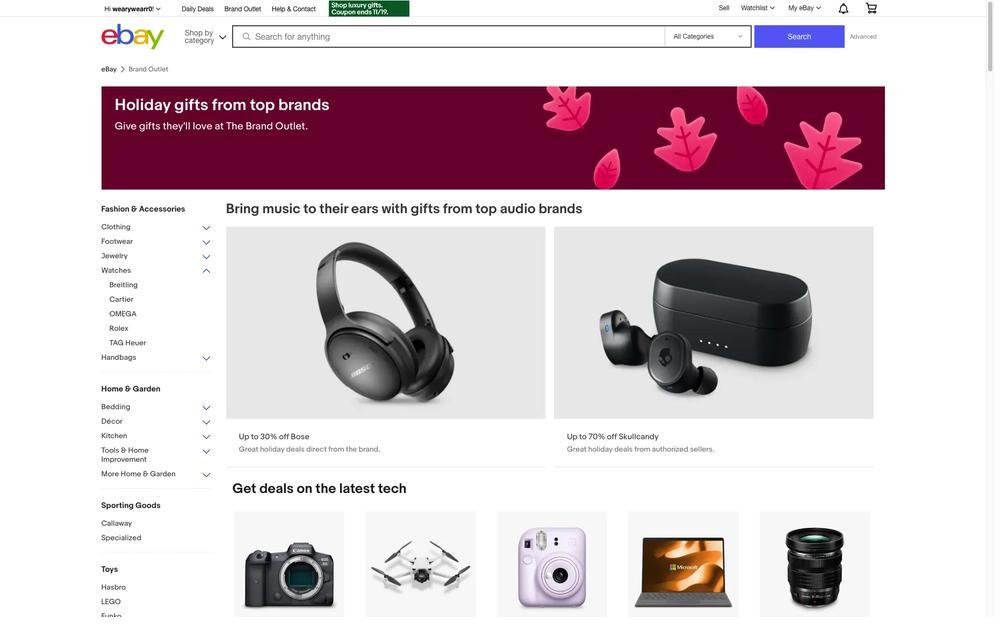 Task type: vqa. For each thing, say whether or not it's contained in the screenshot.
any
no



Task type: locate. For each thing, give the bounding box(es) containing it.
ebay inside account navigation
[[799, 4, 814, 12]]

up inside up to 30% off bose great holiday deals direct from the brand.
[[239, 432, 249, 442]]

0 horizontal spatial off
[[279, 432, 289, 442]]

None submit
[[755, 25, 845, 48]]

top
[[250, 96, 275, 115], [476, 201, 497, 218]]

& right help on the top of the page
[[287, 5, 291, 13]]

up to 70% off skullcandy great holiday deals from authorized sellers.
[[567, 432, 715, 454]]

from inside up to 30% off bose great holiday deals direct from the brand.
[[328, 445, 344, 454]]

home up bedding
[[101, 384, 123, 394]]

goods
[[135, 501, 161, 511]]

up for up to 30% off bose
[[239, 432, 249, 442]]

omega
[[109, 310, 137, 319]]

1 vertical spatial brand
[[246, 120, 273, 133]]

1 horizontal spatial great
[[567, 445, 587, 454]]

2 horizontal spatial to
[[579, 432, 587, 442]]

tag heuer link
[[109, 339, 220, 349]]

help & contact link
[[272, 4, 316, 16]]

up left 30%
[[239, 432, 249, 442]]

1 up from the left
[[239, 432, 249, 442]]

0 horizontal spatial brands
[[278, 96, 330, 115]]

holiday for 30%
[[260, 445, 284, 454]]

ebay
[[799, 4, 814, 12], [101, 65, 117, 74]]

garden
[[133, 384, 160, 394], [150, 470, 176, 479]]

& right 'fashion'
[[131, 204, 137, 214]]

deals left the on
[[259, 481, 294, 498]]

on
[[297, 481, 313, 498]]

ebay right my
[[799, 4, 814, 12]]

Search for anything text field
[[234, 26, 663, 47]]

2 vertical spatial gifts
[[411, 201, 440, 218]]

0 horizontal spatial gifts
[[139, 120, 161, 133]]

clothing button
[[101, 223, 211, 233]]

1 holiday from the left
[[260, 445, 284, 454]]

great
[[239, 445, 258, 454], [567, 445, 587, 454]]

kitchen button
[[101, 432, 211, 442]]

give
[[115, 120, 137, 133]]

0 horizontal spatial brand
[[225, 5, 242, 13]]

gifts right with
[[411, 201, 440, 218]]

to left their at the top of the page
[[304, 201, 316, 218]]

tech
[[378, 481, 407, 498]]

audio
[[500, 201, 536, 218]]

up inside "up to 70% off skullcandy great holiday deals from authorized sellers."
[[567, 432, 578, 442]]

get
[[232, 481, 256, 498]]

1 horizontal spatial ebay
[[799, 4, 814, 12]]

holiday inside up to 30% off bose great holiday deals direct from the brand.
[[260, 445, 284, 454]]

my ebay link
[[783, 2, 826, 15]]

!
[[152, 5, 154, 13]]

1 horizontal spatial brands
[[539, 201, 583, 218]]

accessories
[[139, 204, 185, 214]]

0 vertical spatial brands
[[278, 96, 330, 115]]

ebay up holiday
[[101, 65, 117, 74]]

brand inside the holiday gifts from top brands give gifts they'll love at the brand outlet.
[[246, 120, 273, 133]]

deals inside "up to 70% off skullcandy great holiday deals from authorized sellers."
[[614, 445, 633, 454]]

rolex link
[[109, 324, 220, 334]]

0 horizontal spatial up
[[239, 432, 249, 442]]

footwear
[[101, 237, 133, 246]]

great for up to 70% off skullcandy
[[567, 445, 587, 454]]

off right 70%
[[607, 432, 617, 442]]

sell
[[719, 4, 730, 12]]

brand right the the
[[246, 120, 273, 133]]

the inside up to 30% off bose great holiday deals direct from the brand.
[[346, 445, 357, 454]]

garden inside bedding décor kitchen tools & home improvement more home & garden
[[150, 470, 176, 479]]

0 horizontal spatial great
[[239, 445, 258, 454]]

deals
[[286, 445, 305, 454], [614, 445, 633, 454], [259, 481, 294, 498]]

main content
[[220, 201, 885, 618]]

& right tools on the bottom left
[[121, 446, 126, 455]]

they'll
[[163, 120, 190, 133]]

get the coupon image
[[329, 1, 409, 17]]

1 vertical spatial gifts
[[139, 120, 161, 133]]

& up bedding
[[125, 384, 131, 394]]

specialized
[[101, 534, 141, 543]]

0 vertical spatial top
[[250, 96, 275, 115]]

0 horizontal spatial to
[[251, 432, 259, 442]]

1 off from the left
[[279, 432, 289, 442]]

2 off from the left
[[607, 432, 617, 442]]

more home & garden button
[[101, 470, 211, 480]]

deals inside up to 30% off bose great holiday deals direct from the brand.
[[286, 445, 305, 454]]

lego link
[[101, 598, 211, 608]]

1 horizontal spatial gifts
[[174, 96, 208, 115]]

top inside the holiday gifts from top brands give gifts they'll love at the brand outlet.
[[250, 96, 275, 115]]

deals for skullcandy
[[614, 445, 633, 454]]

home & garden
[[101, 384, 160, 394]]

holiday inside "up to 70% off skullcandy great holiday deals from authorized sellers."
[[588, 445, 613, 454]]

callaway specialized
[[101, 519, 141, 543]]

deals down skullcandy
[[614, 445, 633, 454]]

bedding
[[101, 403, 130, 412]]

0 vertical spatial ebay
[[799, 4, 814, 12]]

deals for bose
[[286, 445, 305, 454]]

watches button
[[101, 266, 211, 276]]

gifts for bring
[[411, 201, 440, 218]]

brand outlet link
[[225, 4, 261, 16]]

1 horizontal spatial up
[[567, 432, 578, 442]]

gifts for holiday
[[139, 120, 161, 133]]

authorized
[[652, 445, 688, 454]]

holiday down 70%
[[588, 445, 613, 454]]

off right 30%
[[279, 432, 289, 442]]

2 great from the left
[[567, 445, 587, 454]]

fashion
[[101, 204, 129, 214]]

to for up to 70% off skullcandy
[[579, 432, 587, 442]]

brands up outlet.
[[278, 96, 330, 115]]

off inside up to 30% off bose great holiday deals direct from the brand.
[[279, 432, 289, 442]]

1 horizontal spatial holiday
[[588, 445, 613, 454]]

to
[[304, 201, 316, 218], [251, 432, 259, 442], [579, 432, 587, 442]]

1 vertical spatial garden
[[150, 470, 176, 479]]

shop by category button
[[180, 24, 228, 47]]

2 holiday from the left
[[588, 445, 613, 454]]

1 vertical spatial top
[[476, 201, 497, 218]]

breitling link
[[109, 281, 220, 291]]

more
[[101, 470, 119, 479]]

to left 30%
[[251, 432, 259, 442]]

wearywearr0
[[112, 5, 152, 13]]

2 horizontal spatial gifts
[[411, 201, 440, 218]]

None text field
[[226, 227, 546, 467], [554, 227, 874, 467], [226, 227, 546, 467], [554, 227, 874, 467]]

1 great from the left
[[239, 445, 258, 454]]

home down kitchen dropdown button
[[128, 446, 149, 455]]

brand left outlet
[[225, 5, 242, 13]]

your shopping cart image
[[865, 3, 877, 13]]

to inside "up to 70% off skullcandy great holiday deals from authorized sellers."
[[579, 432, 587, 442]]

1 vertical spatial the
[[316, 481, 336, 498]]

off inside "up to 70% off skullcandy great holiday deals from authorized sellers."
[[607, 432, 617, 442]]

sporting
[[101, 501, 134, 511]]

1 horizontal spatial the
[[346, 445, 357, 454]]

up left 70%
[[567, 432, 578, 442]]

1 vertical spatial home
[[128, 446, 149, 455]]

0 vertical spatial the
[[346, 445, 357, 454]]

home
[[101, 384, 123, 394], [128, 446, 149, 455], [121, 470, 141, 479]]

gifts up the love
[[174, 96, 208, 115]]

1 horizontal spatial off
[[607, 432, 617, 442]]

handbags button
[[101, 353, 211, 363]]

hasbro lego
[[101, 583, 126, 607]]

1 horizontal spatial brand
[[246, 120, 273, 133]]

brand.
[[359, 445, 380, 454]]

great inside "up to 70% off skullcandy great holiday deals from authorized sellers."
[[567, 445, 587, 454]]

garden down tools & home improvement dropdown button
[[150, 470, 176, 479]]

& inside "link"
[[287, 5, 291, 13]]

gifts down holiday
[[139, 120, 161, 133]]

daily
[[182, 5, 196, 13]]

sellers.
[[690, 445, 715, 454]]

holiday
[[260, 445, 284, 454], [588, 445, 613, 454]]

0 horizontal spatial top
[[250, 96, 275, 115]]

up
[[239, 432, 249, 442], [567, 432, 578, 442]]

outlet
[[244, 5, 261, 13]]

from
[[212, 96, 246, 115], [443, 201, 473, 218], [328, 445, 344, 454], [635, 445, 650, 454]]

home down improvement
[[121, 470, 141, 479]]

1 vertical spatial ebay
[[101, 65, 117, 74]]

great inside up to 30% off bose great holiday deals direct from the brand.
[[239, 445, 258, 454]]

to left 70%
[[579, 432, 587, 442]]

& for accessories
[[131, 204, 137, 214]]

help
[[272, 5, 285, 13]]

2 up from the left
[[567, 432, 578, 442]]

garden up bedding dropdown button
[[133, 384, 160, 394]]

brand
[[225, 5, 242, 13], [246, 120, 273, 133]]

off
[[279, 432, 289, 442], [607, 432, 617, 442]]

0 horizontal spatial ebay
[[101, 65, 117, 74]]

holiday down 30%
[[260, 445, 284, 454]]

deals down bose on the bottom left of the page
[[286, 445, 305, 454]]

0 vertical spatial gifts
[[174, 96, 208, 115]]

fashion & accessories
[[101, 204, 185, 214]]

brands right audio
[[539, 201, 583, 218]]

by
[[205, 28, 213, 37]]

hi
[[105, 5, 111, 13]]

0 horizontal spatial holiday
[[260, 445, 284, 454]]

from inside "up to 70% off skullcandy great holiday deals from authorized sellers."
[[635, 445, 650, 454]]

their
[[320, 201, 348, 218]]

0 vertical spatial brand
[[225, 5, 242, 13]]

the left brand.
[[346, 445, 357, 454]]

the right the on
[[316, 481, 336, 498]]

sell link
[[714, 4, 734, 12]]

to inside up to 30% off bose great holiday deals direct from the brand.
[[251, 432, 259, 442]]

holiday
[[115, 96, 171, 115]]



Task type: describe. For each thing, give the bounding box(es) containing it.
toys
[[101, 565, 118, 575]]

callaway
[[101, 519, 132, 528]]

love
[[193, 120, 212, 133]]

hasbro link
[[101, 583, 211, 593]]

watches
[[101, 266, 131, 275]]

up to 30% off bose great holiday deals direct from the brand.
[[239, 432, 380, 454]]

jewelry
[[101, 252, 128, 261]]

rolex
[[109, 324, 129, 333]]

clothing footwear jewelry watches breitling cartier omega rolex tag heuer handbags
[[101, 223, 146, 362]]

bose
[[291, 432, 310, 442]]

brand outlet
[[225, 5, 261, 13]]

& for garden
[[125, 384, 131, 394]]

up for up to 70% off skullcandy
[[567, 432, 578, 442]]

direct
[[306, 445, 327, 454]]

account navigation
[[99, 0, 885, 18]]

0 horizontal spatial the
[[316, 481, 336, 498]]

watchlist
[[741, 4, 768, 12]]

tools & home improvement button
[[101, 446, 211, 465]]

lego
[[101, 598, 121, 607]]

& down tools & home improvement dropdown button
[[143, 470, 148, 479]]

shop by category banner
[[99, 0, 885, 52]]

the
[[226, 120, 243, 133]]

advanced link
[[845, 26, 882, 47]]

décor
[[101, 417, 123, 426]]

0 vertical spatial garden
[[133, 384, 160, 394]]

my ebay
[[789, 4, 814, 12]]

sporting goods
[[101, 501, 161, 511]]

daily deals link
[[182, 4, 214, 16]]

bedding décor kitchen tools & home improvement more home & garden
[[101, 403, 176, 479]]

off for skullcandy
[[607, 432, 617, 442]]

omega link
[[109, 310, 220, 320]]

category
[[185, 36, 214, 44]]

my
[[789, 4, 798, 12]]

from inside the holiday gifts from top brands give gifts they'll love at the brand outlet.
[[212, 96, 246, 115]]

watchlist link
[[735, 2, 780, 15]]

70%
[[589, 432, 605, 442]]

holiday for 70%
[[588, 445, 613, 454]]

brands inside the holiday gifts from top brands give gifts they'll love at the brand outlet.
[[278, 96, 330, 115]]

latest
[[339, 481, 375, 498]]

clothing
[[101, 223, 131, 232]]

outlet.
[[275, 120, 308, 133]]

at
[[215, 120, 224, 133]]

30%
[[260, 432, 277, 442]]

breitling
[[109, 281, 138, 290]]

décor button
[[101, 417, 211, 427]]

ebay link
[[101, 65, 117, 74]]

heuer
[[125, 339, 146, 348]]

1 horizontal spatial to
[[304, 201, 316, 218]]

bring music to their ears with gifts from top audio brands
[[226, 201, 583, 218]]

brand inside account navigation
[[225, 5, 242, 13]]

great for up to 30% off bose
[[239, 445, 258, 454]]

tools
[[101, 446, 119, 455]]

skullcandy
[[619, 432, 659, 442]]

none submit inside the shop by category banner
[[755, 25, 845, 48]]

handbags
[[101, 353, 136, 362]]

& for contact
[[287, 5, 291, 13]]

contact
[[293, 5, 316, 13]]

tag
[[109, 339, 124, 348]]

bring
[[226, 201, 259, 218]]

main content containing bring music to their ears with gifts from top audio brands
[[220, 201, 885, 618]]

shop by category
[[185, 28, 214, 44]]

specialized link
[[101, 534, 211, 544]]

jewelry button
[[101, 252, 211, 262]]

2 vertical spatial home
[[121, 470, 141, 479]]

callaway link
[[101, 519, 211, 529]]

1 vertical spatial brands
[[539, 201, 583, 218]]

to for up to 30% off bose
[[251, 432, 259, 442]]

bedding button
[[101, 403, 211, 413]]

cartier link
[[109, 295, 220, 305]]

1 horizontal spatial top
[[476, 201, 497, 218]]

off for bose
[[279, 432, 289, 442]]

with
[[382, 201, 408, 218]]

hasbro
[[101, 583, 126, 592]]

cartier
[[109, 295, 133, 304]]

hi wearywearr0 !
[[105, 5, 154, 13]]

deals
[[198, 5, 214, 13]]

music
[[262, 201, 301, 218]]

footwear button
[[101, 237, 211, 247]]

shop
[[185, 28, 203, 37]]

kitchen
[[101, 432, 127, 441]]

ears
[[351, 201, 379, 218]]

daily deals
[[182, 5, 214, 13]]

get deals on the latest tech
[[232, 481, 407, 498]]

0 vertical spatial home
[[101, 384, 123, 394]]



